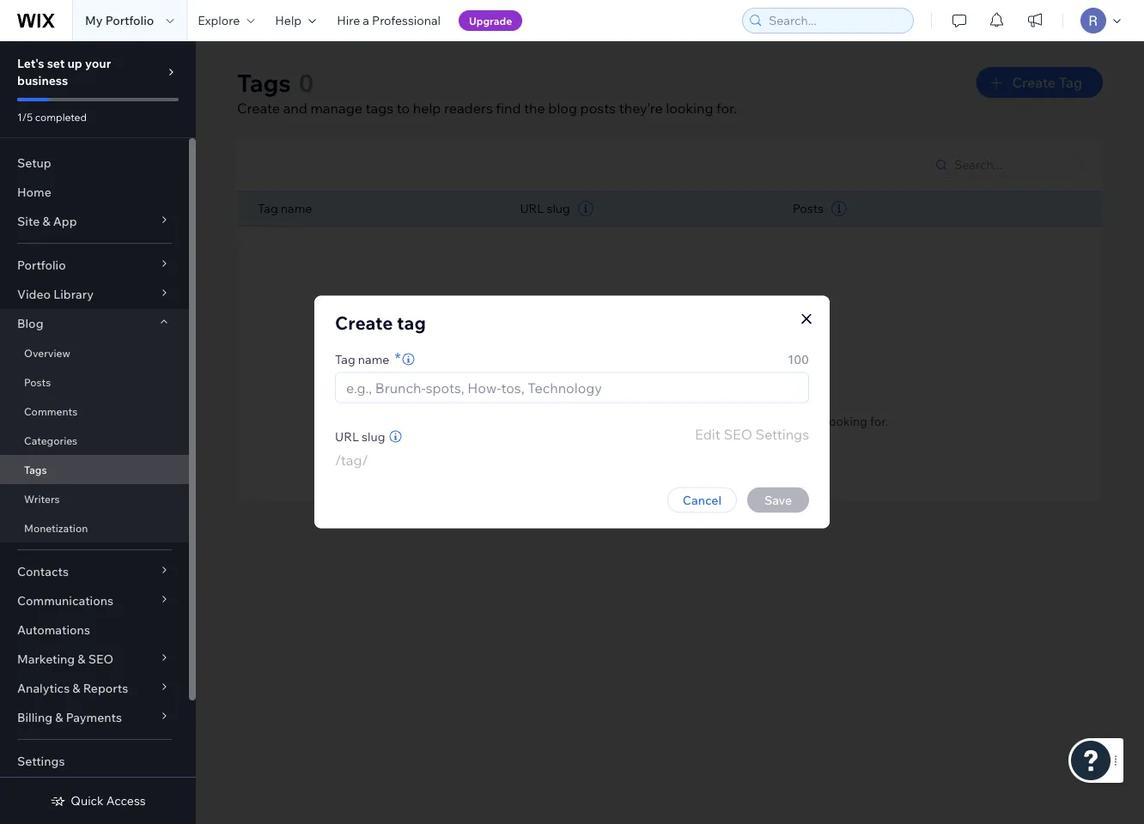 Task type: locate. For each thing, give the bounding box(es) containing it.
video library button
[[0, 280, 189, 309]]

contacts button
[[0, 558, 189, 587]]

a
[[363, 13, 369, 28]]

readers down any
[[685, 414, 728, 429]]

0 horizontal spatial url slug
[[335, 429, 385, 444]]

0 horizontal spatial looking
[[666, 100, 713, 117]]

for. inside tags 0 create and manage tags to help readers find the blog posts they're looking for.
[[717, 100, 737, 117]]

0 vertical spatial find
[[496, 100, 521, 117]]

setup
[[17, 155, 51, 171]]

writers link
[[0, 484, 189, 514]]

1 horizontal spatial and
[[634, 414, 655, 429]]

0 vertical spatial url
[[520, 201, 544, 216]]

tags left add
[[492, 414, 517, 429]]

find left "the"
[[496, 100, 521, 117]]

create inside you don't have any tags yet create tags to add to your posts and help readers find what they're looking for.
[[452, 414, 489, 429]]

0 vertical spatial posts
[[793, 201, 824, 216]]

name for tag name
[[281, 201, 312, 216]]

0 horizontal spatial tags
[[24, 463, 47, 476]]

0 horizontal spatial posts
[[24, 376, 51, 389]]

my
[[85, 13, 103, 28]]

0 horizontal spatial and
[[283, 100, 307, 117]]

and down 0
[[283, 100, 307, 117]]

& left seo
[[78, 652, 86, 667]]

overview
[[24, 347, 70, 360]]

& inside 'dropdown button'
[[78, 652, 86, 667]]

1 horizontal spatial your
[[572, 414, 597, 429]]

portfolio right my
[[105, 13, 154, 28]]

reports
[[83, 681, 128, 696]]

&
[[42, 214, 50, 229], [78, 652, 86, 667], [72, 681, 80, 696], [55, 710, 63, 725]]

1 horizontal spatial name
[[358, 352, 389, 367]]

hire a professional
[[337, 13, 441, 28]]

& right billing
[[55, 710, 63, 725]]

you
[[569, 388, 597, 407]]

categories link
[[0, 426, 189, 455]]

0 vertical spatial and
[[283, 100, 307, 117]]

0 horizontal spatial tag
[[258, 201, 278, 216]]

tag for tag name
[[258, 201, 278, 216]]

0 horizontal spatial name
[[281, 201, 312, 216]]

they're right what
[[785, 414, 823, 429]]

cancel
[[683, 493, 722, 508]]

site
[[17, 214, 40, 229]]

0 horizontal spatial to
[[397, 100, 410, 117]]

1 horizontal spatial they're
[[785, 414, 823, 429]]

your down you
[[572, 414, 597, 429]]

0 vertical spatial your
[[85, 56, 111, 71]]

0 vertical spatial help
[[413, 100, 441, 117]]

posts right blog
[[580, 100, 616, 117]]

0 horizontal spatial readers
[[444, 100, 493, 117]]

0 vertical spatial posts
[[580, 100, 616, 117]]

they're right blog
[[619, 100, 663, 117]]

1 vertical spatial for.
[[870, 414, 888, 429]]

payments
[[66, 710, 122, 725]]

find
[[496, 100, 521, 117], [730, 414, 752, 429]]

0 vertical spatial for.
[[717, 100, 737, 117]]

1 horizontal spatial for.
[[870, 414, 888, 429]]

0 vertical spatial readers
[[444, 100, 493, 117]]

0 horizontal spatial they're
[[619, 100, 663, 117]]

posts
[[793, 201, 824, 216], [24, 376, 51, 389]]

tag for tag name *
[[335, 352, 355, 367]]

1 vertical spatial they're
[[785, 414, 823, 429]]

the
[[524, 100, 545, 117]]

any
[[681, 388, 707, 407]]

to right add
[[558, 414, 570, 429]]

0 horizontal spatial tags
[[366, 100, 394, 117]]

find left what
[[730, 414, 752, 429]]

1 horizontal spatial help
[[658, 414, 682, 429]]

posts
[[580, 100, 616, 117], [600, 414, 631, 429]]

hire a professional link
[[327, 0, 451, 41]]

0 vertical spatial tags
[[366, 100, 394, 117]]

explore
[[198, 13, 240, 28]]

2 vertical spatial tags
[[492, 414, 517, 429]]

posts inside tags 0 create and manage tags to help readers find the blog posts they're looking for.
[[580, 100, 616, 117]]

1 horizontal spatial tags
[[492, 414, 517, 429]]

tag
[[397, 312, 426, 335]]

help inside tags 0 create and manage tags to help readers find the blog posts they're looking for.
[[413, 100, 441, 117]]

cancel button
[[667, 488, 737, 513]]

your right up
[[85, 56, 111, 71]]

0 horizontal spatial search... field
[[764, 9, 908, 33]]

for. inside you don't have any tags yet create tags to add to your posts and help readers find what they're looking for.
[[870, 414, 888, 429]]

1 vertical spatial looking
[[826, 414, 868, 429]]

tag name
[[258, 201, 312, 216]]

1 horizontal spatial tag
[[335, 352, 355, 367]]

create
[[1012, 74, 1056, 91], [237, 100, 280, 117], [335, 312, 393, 335], [452, 414, 489, 429]]

tag inside tag name *
[[335, 352, 355, 367]]

communications button
[[0, 587, 189, 616]]

posts down don't
[[600, 414, 631, 429]]

readers inside tags 0 create and manage tags to help readers find the blog posts they're looking for.
[[444, 100, 493, 117]]

portfolio up 'video'
[[17, 258, 66, 273]]

to right manage in the left top of the page
[[397, 100, 410, 117]]

blog button
[[0, 309, 189, 338]]

marketing & seo button
[[0, 645, 189, 674]]

they're inside tags 0 create and manage tags to help readers find the blog posts they're looking for.
[[619, 100, 663, 117]]

0 vertical spatial looking
[[666, 100, 713, 117]]

1 horizontal spatial find
[[730, 414, 752, 429]]

and down have
[[634, 414, 655, 429]]

1 vertical spatial tag
[[258, 201, 278, 216]]

comments
[[24, 405, 77, 418]]

1 vertical spatial url
[[335, 429, 359, 444]]

looking inside tags 0 create and manage tags to help readers find the blog posts they're looking for.
[[666, 100, 713, 117]]

tags inside tags 0 create and manage tags to help readers find the blog posts they're looking for.
[[237, 67, 291, 98]]

tags left yet
[[711, 388, 744, 407]]

100
[[788, 352, 809, 367]]

your
[[85, 56, 111, 71], [572, 414, 597, 429]]

tag name *
[[335, 349, 401, 368]]

1 horizontal spatial tags
[[237, 67, 291, 98]]

library
[[53, 287, 94, 302]]

0 horizontal spatial help
[[413, 100, 441, 117]]

tags left 0
[[237, 67, 291, 98]]

posts inside you don't have any tags yet create tags to add to your posts and help readers find what they're looking for.
[[600, 414, 631, 429]]

tags
[[366, 100, 394, 117], [711, 388, 744, 407], [492, 414, 517, 429]]

readers left "the"
[[444, 100, 493, 117]]

0 vertical spatial url slug
[[520, 201, 570, 216]]

for.
[[717, 100, 737, 117], [870, 414, 888, 429]]

readers
[[444, 100, 493, 117], [685, 414, 728, 429]]

1 horizontal spatial search... field
[[949, 153, 1076, 177]]

1 vertical spatial name
[[358, 352, 389, 367]]

2 vertical spatial tag
[[335, 352, 355, 367]]

Search... field
[[764, 9, 908, 33], [949, 153, 1076, 177]]

2 horizontal spatial to
[[558, 414, 570, 429]]

and
[[283, 100, 307, 117], [634, 414, 655, 429]]

1 vertical spatial readers
[[685, 414, 728, 429]]

1 vertical spatial tags
[[711, 388, 744, 407]]

& inside "popup button"
[[42, 214, 50, 229]]

1 horizontal spatial readers
[[685, 414, 728, 429]]

they're
[[619, 100, 663, 117], [785, 414, 823, 429]]

blog
[[17, 316, 43, 331]]

0 horizontal spatial find
[[496, 100, 521, 117]]

1 vertical spatial posts
[[24, 376, 51, 389]]

1 vertical spatial posts
[[600, 414, 631, 429]]

0 horizontal spatial slug
[[362, 429, 385, 444]]

0 vertical spatial name
[[281, 201, 312, 216]]

portfolio
[[105, 13, 154, 28], [17, 258, 66, 273]]

1 vertical spatial your
[[572, 414, 597, 429]]

comments link
[[0, 397, 189, 426]]

readers inside you don't have any tags yet create tags to add to your posts and help readers find what they're looking for.
[[685, 414, 728, 429]]

don't
[[601, 388, 639, 407]]

Tag name field
[[341, 373, 803, 402]]

1 vertical spatial help
[[658, 414, 682, 429]]

1 horizontal spatial looking
[[826, 414, 868, 429]]

tag inside button
[[1059, 74, 1082, 91]]

0 horizontal spatial for.
[[717, 100, 737, 117]]

create inside button
[[1012, 74, 1056, 91]]

posts for don't
[[600, 414, 631, 429]]

tags inside tags link
[[24, 463, 47, 476]]

marketing & seo
[[17, 652, 113, 667]]

1 vertical spatial portfolio
[[17, 258, 66, 273]]

1 horizontal spatial posts
[[793, 201, 824, 216]]

1 vertical spatial search... field
[[949, 153, 1076, 177]]

0 horizontal spatial your
[[85, 56, 111, 71]]

looking
[[666, 100, 713, 117], [826, 414, 868, 429]]

& right site
[[42, 214, 50, 229]]

2 horizontal spatial tag
[[1059, 74, 1082, 91]]

tags right manage in the left top of the page
[[366, 100, 394, 117]]

contacts
[[17, 564, 69, 579]]

*
[[395, 349, 401, 368]]

tags
[[237, 67, 291, 98], [24, 463, 47, 476]]

to left add
[[519, 414, 531, 429]]

name inside tag name *
[[358, 352, 389, 367]]

automations link
[[0, 616, 189, 645]]

business
[[17, 73, 68, 88]]

posts link
[[0, 368, 189, 397]]

1 vertical spatial and
[[634, 414, 655, 429]]

1 horizontal spatial url slug
[[520, 201, 570, 216]]

and inside tags 0 create and manage tags to help readers find the blog posts they're looking for.
[[283, 100, 307, 117]]

upgrade
[[469, 14, 512, 27]]

0 vertical spatial they're
[[619, 100, 663, 117]]

sidebar element
[[0, 41, 196, 825]]

tags up writers
[[24, 463, 47, 476]]

slug
[[547, 201, 570, 216], [362, 429, 385, 444]]

find inside tags 0 create and manage tags to help readers find the blog posts they're looking for.
[[496, 100, 521, 117]]

1 vertical spatial url slug
[[335, 429, 385, 444]]

0 horizontal spatial portfolio
[[17, 258, 66, 273]]

billing & payments
[[17, 710, 122, 725]]

writers
[[24, 493, 60, 506]]

& left reports
[[72, 681, 80, 696]]

0 vertical spatial tag
[[1059, 74, 1082, 91]]

1 vertical spatial find
[[730, 414, 752, 429]]

create tag
[[1012, 74, 1082, 91]]

tags for tags 0 create and manage tags to help readers find the blog posts they're looking for.
[[237, 67, 291, 98]]

you don't have any tags yet create tags to add to your posts and help readers find what they're looking for.
[[452, 388, 888, 429]]

automations
[[17, 623, 90, 638]]

0 vertical spatial tags
[[237, 67, 291, 98]]

0 vertical spatial portfolio
[[105, 13, 154, 28]]

url
[[520, 201, 544, 216], [335, 429, 359, 444]]

1 vertical spatial tags
[[24, 463, 47, 476]]

0 vertical spatial slug
[[547, 201, 570, 216]]



Task type: describe. For each thing, give the bounding box(es) containing it.
2 horizontal spatial tags
[[711, 388, 744, 407]]

professional
[[372, 13, 441, 28]]

tags inside tags 0 create and manage tags to help readers find the blog posts they're looking for.
[[366, 100, 394, 117]]

monetization
[[24, 522, 88, 535]]

portfolio button
[[0, 251, 189, 280]]

communications
[[17, 594, 113, 609]]

blog
[[548, 100, 577, 117]]

quick access button
[[50, 794, 146, 809]]

marketing
[[17, 652, 75, 667]]

help
[[275, 13, 302, 28]]

billing & payments button
[[0, 704, 189, 733]]

your inside you don't have any tags yet create tags to add to your posts and help readers find what they're looking for.
[[572, 414, 597, 429]]

& for analytics
[[72, 681, 80, 696]]

settings link
[[0, 747, 189, 777]]

looking inside you don't have any tags yet create tags to add to your posts and help readers find what they're looking for.
[[826, 414, 868, 429]]

posts for 0
[[580, 100, 616, 117]]

tags 0 create and manage tags to help readers find the blog posts they're looking for.
[[237, 67, 737, 117]]

and inside you don't have any tags yet create tags to add to your posts and help readers find what they're looking for.
[[634, 414, 655, 429]]

find inside you don't have any tags yet create tags to add to your posts and help readers find what they're looking for.
[[730, 414, 752, 429]]

monetization link
[[0, 514, 189, 543]]

create inside tags 0 create and manage tags to help readers find the blog posts they're looking for.
[[237, 100, 280, 117]]

help button
[[265, 0, 327, 41]]

0
[[299, 67, 314, 98]]

site & app button
[[0, 207, 189, 236]]

my portfolio
[[85, 13, 154, 28]]

create tag
[[335, 312, 426, 335]]

analytics
[[17, 681, 70, 696]]

add
[[534, 414, 555, 429]]

tags link
[[0, 455, 189, 484]]

tags for tags
[[24, 463, 47, 476]]

up
[[67, 56, 82, 71]]

what
[[755, 414, 782, 429]]

setup link
[[0, 149, 189, 178]]

name for tag name *
[[358, 352, 389, 367]]

completed
[[35, 110, 87, 123]]

settings
[[17, 754, 65, 769]]

to inside tags 0 create and manage tags to help readers find the blog posts they're looking for.
[[397, 100, 410, 117]]

0 horizontal spatial url
[[335, 429, 359, 444]]

portfolio inside popup button
[[17, 258, 66, 273]]

overview link
[[0, 338, 189, 368]]

set
[[47, 56, 65, 71]]

1/5
[[17, 110, 33, 123]]

manage
[[310, 100, 362, 117]]

/tag/
[[335, 451, 368, 469]]

app
[[53, 214, 77, 229]]

0 vertical spatial search... field
[[764, 9, 908, 33]]

quick
[[71, 794, 104, 809]]

1/5 completed
[[17, 110, 87, 123]]

video library
[[17, 287, 94, 302]]

create tag button
[[976, 67, 1103, 98]]

home link
[[0, 178, 189, 207]]

1 horizontal spatial slug
[[547, 201, 570, 216]]

categories
[[24, 434, 77, 447]]

1 horizontal spatial url
[[520, 201, 544, 216]]

have
[[642, 388, 677, 407]]

1 vertical spatial slug
[[362, 429, 385, 444]]

1 horizontal spatial portfolio
[[105, 13, 154, 28]]

upgrade button
[[459, 10, 522, 31]]

video
[[17, 287, 51, 302]]

home
[[17, 185, 51, 200]]

quick access
[[71, 794, 146, 809]]

analytics & reports button
[[0, 674, 189, 704]]

& for billing
[[55, 710, 63, 725]]

& for marketing
[[78, 652, 86, 667]]

access
[[106, 794, 146, 809]]

1 horizontal spatial to
[[519, 414, 531, 429]]

posts inside sidebar "element"
[[24, 376, 51, 389]]

hire
[[337, 13, 360, 28]]

analytics & reports
[[17, 681, 128, 696]]

let's
[[17, 56, 44, 71]]

billing
[[17, 710, 53, 725]]

help inside you don't have any tags yet create tags to add to your posts and help readers find what they're looking for.
[[658, 414, 682, 429]]

yet
[[747, 388, 771, 407]]

they're inside you don't have any tags yet create tags to add to your posts and help readers find what they're looking for.
[[785, 414, 823, 429]]

let's set up your business
[[17, 56, 111, 88]]

your inside let's set up your business
[[85, 56, 111, 71]]

seo
[[88, 652, 113, 667]]

& for site
[[42, 214, 50, 229]]

site & app
[[17, 214, 77, 229]]



Task type: vqa. For each thing, say whether or not it's contained in the screenshot.
To to the left
yes



